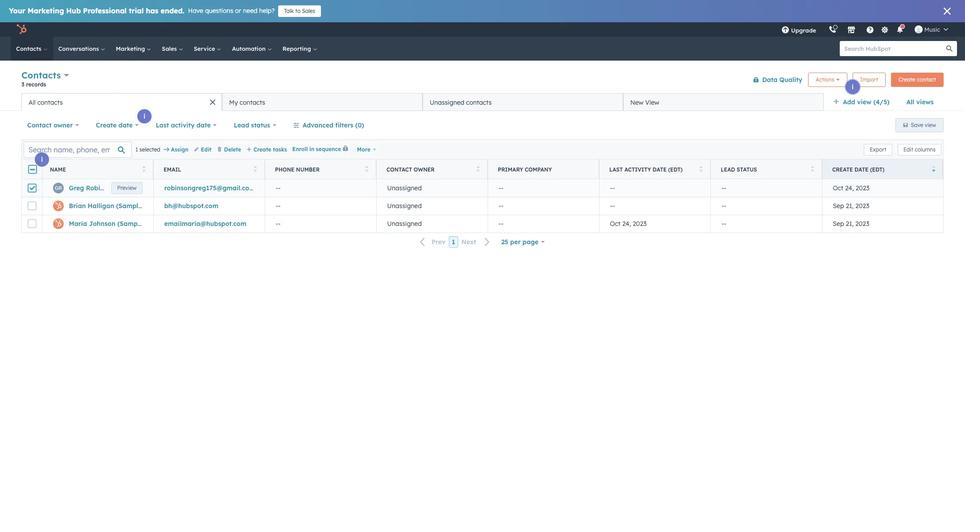 Task type: describe. For each thing, give the bounding box(es) containing it.
to
[[296, 8, 301, 14]]

contact owner inside popup button
[[27, 121, 73, 129]]

calling icon button
[[826, 24, 841, 35]]

delete
[[224, 146, 241, 153]]

unassigned button for robinsongreg175@gmail.com
[[377, 179, 488, 197]]

save
[[912, 122, 924, 128]]

0 horizontal spatial 24,
[[623, 220, 632, 228]]

(sample for johnson
[[117, 220, 143, 228]]

upgrade
[[792, 27, 817, 34]]

save view
[[912, 122, 937, 128]]

1 vertical spatial contact
[[387, 166, 413, 173]]

1 press to sort. image from the left
[[142, 166, 145, 172]]

create contact button
[[892, 73, 945, 87]]

contact) for brian halligan (sample contact)
[[144, 202, 171, 210]]

press to sort. element for phone number
[[365, 166, 369, 173]]

1 horizontal spatial i button
[[137, 109, 152, 124]]

has
[[146, 6, 159, 15]]

all views link
[[902, 93, 940, 111]]

create date button
[[90, 116, 145, 134]]

edit for edit columns
[[904, 146, 914, 153]]

calling icon image
[[829, 26, 837, 34]]

create tasks button
[[247, 146, 287, 154]]

descending sort. press to sort ascending. element
[[933, 166, 936, 173]]

reporting link
[[277, 37, 323, 61]]

3
[[21, 81, 24, 88]]

selected
[[140, 146, 160, 153]]

preview button for greg robinson
[[111, 182, 143, 194]]

automation link
[[227, 37, 277, 61]]

contact
[[918, 76, 937, 83]]

more
[[357, 146, 371, 153]]

marketplaces image
[[848, 26, 856, 34]]

assign button
[[164, 146, 189, 154]]

2 (edt) from the left
[[871, 166, 885, 173]]

data quality
[[763, 76, 803, 84]]

more button
[[357, 145, 376, 155]]

edit for edit
[[201, 146, 212, 153]]

page
[[523, 238, 539, 246]]

preview button for brian halligan (sample contact)
[[143, 206, 174, 218]]

all for all views
[[907, 98, 915, 106]]

edit columns button
[[898, 144, 942, 155]]

contacts for all contacts
[[37, 98, 63, 106]]

i for top i button
[[853, 83, 854, 91]]

export
[[871, 146, 887, 153]]

create date
[[96, 121, 133, 129]]

records
[[26, 81, 46, 88]]

press to sort. image for phone number
[[365, 166, 369, 172]]

music button
[[910, 22, 954, 37]]

contacts for unassigned contacts
[[467, 98, 492, 106]]

actions
[[817, 76, 835, 83]]

create date (edt)
[[833, 166, 885, 173]]

press to sort. element for email
[[254, 166, 257, 173]]

greg robinson image
[[915, 25, 924, 33]]

sales link
[[157, 37, 189, 61]]

1 (edt) from the left
[[669, 166, 683, 173]]

unassigned contacts
[[430, 98, 492, 106]]

view
[[646, 98, 660, 106]]

close image
[[945, 8, 952, 15]]

prev button
[[415, 237, 449, 248]]

25 per page
[[502, 238, 539, 246]]

view for save
[[926, 122, 937, 128]]

preview for greg robinson
[[117, 185, 137, 191]]

pagination navigation
[[415, 236, 496, 248]]

brian halligan (sample contact) link
[[69, 202, 171, 210]]

robinsongreg175@gmail.com
[[164, 184, 255, 192]]

new view
[[631, 98, 660, 106]]

25
[[502, 238, 509, 246]]

enroll in sequence button
[[293, 146, 352, 154]]

ended.
[[161, 6, 185, 15]]

0 horizontal spatial oct 24, 2023
[[611, 220, 647, 228]]

enroll in sequence
[[293, 146, 341, 153]]

my contacts button
[[222, 93, 423, 111]]

settings link
[[880, 25, 891, 34]]

2023 for emailmaria@hubspot.com
[[856, 220, 870, 228]]

0 vertical spatial contacts
[[16, 45, 43, 52]]

robinsongreg175@gmail.com link
[[164, 184, 255, 192]]

press to sort. element for lead status
[[811, 166, 815, 173]]

robinsongreg175@gmail.com button
[[153, 179, 265, 197]]

all contacts
[[29, 98, 63, 106]]

automation
[[232, 45, 268, 52]]

press to sort. element for contact owner
[[477, 166, 480, 173]]

delete button
[[217, 146, 241, 154]]

email
[[164, 166, 181, 173]]

i for i button to the middle
[[144, 112, 145, 120]]

1 for 1
[[452, 238, 456, 246]]

maria
[[69, 220, 87, 228]]

bh@hubspot.com button
[[153, 197, 265, 215]]

contact owner button
[[21, 116, 85, 134]]

maria johnson (sample contact) link
[[69, 220, 172, 228]]

emailmaria@hubspot.com link
[[164, 220, 247, 228]]

new
[[631, 98, 644, 106]]

robinson
[[86, 184, 115, 192]]

advanced
[[303, 121, 334, 129]]

unassigned button for bh@hubspot.com
[[377, 197, 488, 215]]

talk to sales button
[[279, 5, 321, 17]]

halligan
[[88, 202, 114, 210]]

have
[[188, 7, 203, 15]]

reporting
[[283, 45, 313, 52]]

2 date from the left
[[855, 166, 869, 173]]

i for the left i button
[[41, 156, 43, 164]]

0 horizontal spatial i button
[[35, 153, 49, 167]]

create for create date
[[96, 121, 117, 129]]

1 press to sort. element from the left
[[142, 166, 145, 173]]

all for all contacts
[[29, 98, 36, 106]]

0 horizontal spatial marketing
[[28, 6, 64, 15]]

all views
[[907, 98, 935, 106]]

edit columns
[[904, 146, 937, 153]]

lead status
[[234, 121, 270, 129]]

1 for 1 selected
[[136, 146, 138, 153]]

data
[[763, 76, 778, 84]]

data quality button
[[748, 71, 804, 89]]

filters
[[336, 121, 354, 129]]

name
[[50, 166, 66, 173]]

sales inside talk to sales button
[[302, 8, 316, 14]]

2023 for robinsongreg175@gmail.com
[[856, 184, 870, 192]]

settings image
[[882, 26, 890, 34]]

1 button
[[449, 236, 459, 248]]

bh@hubspot.com link
[[164, 202, 219, 210]]

2023 for bh@hubspot.com
[[856, 202, 870, 210]]

greg robinson link
[[69, 184, 115, 192]]

1 vertical spatial sales
[[162, 45, 179, 52]]

1 vertical spatial owner
[[414, 166, 435, 173]]

status
[[251, 121, 270, 129]]

add view (4/5)
[[844, 98, 890, 106]]

activity
[[171, 121, 195, 129]]

advanced filters (0) button
[[288, 116, 370, 134]]

service link
[[189, 37, 227, 61]]

contacts for my contacts
[[240, 98, 265, 106]]

contacts button
[[21, 69, 69, 82]]

unassigned for robinsongreg175@gmail.com
[[387, 184, 422, 192]]

press to sort. image
[[254, 166, 257, 172]]

primary
[[498, 166, 524, 173]]

1 date from the left
[[653, 166, 667, 173]]



Task type: vqa. For each thing, say whether or not it's contained in the screenshot.
tasks
yes



Task type: locate. For each thing, give the bounding box(es) containing it.
i button left name
[[35, 153, 49, 167]]

create inside 'button'
[[254, 146, 272, 153]]

date right "activity"
[[653, 166, 667, 173]]

prev
[[432, 238, 446, 246]]

0 vertical spatial oct
[[834, 184, 844, 192]]

preview for brian halligan (sample contact)
[[148, 208, 168, 215]]

last for last activity date (edt)
[[610, 166, 623, 173]]

1 selected
[[136, 146, 160, 153]]

1 vertical spatial 21,
[[847, 220, 854, 228]]

0 vertical spatial preview button
[[111, 182, 143, 194]]

sep 21, 2023 for --
[[834, 202, 870, 210]]

0 horizontal spatial contact
[[27, 121, 52, 129]]

conversations link
[[53, 37, 111, 61]]

21, for --
[[847, 202, 854, 210]]

1 horizontal spatial sales
[[302, 8, 316, 14]]

press to sort. image for contact owner
[[477, 166, 480, 172]]

1 inside button
[[452, 238, 456, 246]]

0 horizontal spatial contacts
[[37, 98, 63, 106]]

3 records
[[21, 81, 46, 88]]

1 horizontal spatial all
[[907, 98, 915, 106]]

view right save
[[926, 122, 937, 128]]

sep for oct 24, 2023
[[834, 220, 845, 228]]

questions
[[205, 7, 234, 15]]

0 horizontal spatial 1
[[136, 146, 138, 153]]

create inside button
[[899, 76, 916, 83]]

0 horizontal spatial oct
[[611, 220, 621, 228]]

1 horizontal spatial i
[[144, 112, 145, 120]]

0 horizontal spatial date
[[119, 121, 133, 129]]

view right "add"
[[858, 98, 872, 106]]

1 horizontal spatial view
[[926, 122, 937, 128]]

quality
[[780, 76, 803, 84]]

1 vertical spatial preview button
[[143, 206, 174, 218]]

1 horizontal spatial contact
[[387, 166, 413, 173]]

create inside popup button
[[96, 121, 117, 129]]

lead
[[234, 121, 249, 129], [721, 166, 736, 173]]

0 horizontal spatial date
[[653, 166, 667, 173]]

3 press to sort. image from the left
[[477, 166, 480, 172]]

2 horizontal spatial i
[[853, 83, 854, 91]]

your
[[9, 6, 25, 15]]

21, for oct 24, 2023
[[847, 220, 854, 228]]

1 horizontal spatial edit
[[904, 146, 914, 153]]

my
[[229, 98, 238, 106]]

2 21, from the top
[[847, 220, 854, 228]]

lead status
[[721, 166, 758, 173]]

1 vertical spatial contacts
[[21, 70, 61, 81]]

menu
[[776, 22, 955, 37]]

columns
[[916, 146, 937, 153]]

4 press to sort. element from the left
[[477, 166, 480, 173]]

1 horizontal spatial marketing
[[116, 45, 147, 52]]

1 vertical spatial preview
[[148, 208, 168, 215]]

(sample down brian halligan (sample contact) at top
[[117, 220, 143, 228]]

sep for --
[[834, 202, 845, 210]]

help image
[[867, 26, 875, 34]]

emailmaria@hubspot.com button
[[153, 215, 265, 233]]

view inside button
[[926, 122, 937, 128]]

all down 3 records
[[29, 98, 36, 106]]

create tasks
[[254, 146, 287, 153]]

all inside 'link'
[[907, 98, 915, 106]]

search image
[[947, 46, 953, 52]]

0 vertical spatial lead
[[234, 121, 249, 129]]

lead inside popup button
[[234, 121, 249, 129]]

activity
[[625, 166, 652, 173]]

1 horizontal spatial date
[[855, 166, 869, 173]]

1 horizontal spatial oct
[[834, 184, 844, 192]]

1 vertical spatial 1
[[452, 238, 456, 246]]

1 horizontal spatial oct 24, 2023
[[834, 184, 870, 192]]

preview button up maria johnson (sample contact)
[[143, 206, 174, 218]]

advanced filters (0)
[[303, 121, 364, 129]]

marketing down trial
[[116, 45, 147, 52]]

1 vertical spatial last
[[610, 166, 623, 173]]

5 press to sort. image from the left
[[811, 166, 815, 172]]

date down all contacts "button"
[[119, 121, 133, 129]]

date
[[119, 121, 133, 129], [197, 121, 211, 129]]

contact
[[27, 121, 52, 129], [387, 166, 413, 173]]

2 unassigned button from the top
[[377, 197, 488, 215]]

1 horizontal spatial last
[[610, 166, 623, 173]]

1 left selected
[[136, 146, 138, 153]]

-
[[276, 184, 278, 192], [278, 184, 281, 192], [499, 184, 502, 192], [502, 184, 504, 192], [611, 184, 613, 192], [613, 184, 616, 192], [722, 184, 725, 192], [725, 184, 727, 192], [276, 202, 278, 210], [278, 202, 281, 210], [499, 202, 502, 210], [502, 202, 504, 210], [611, 202, 613, 210], [613, 202, 616, 210], [722, 202, 725, 210], [725, 202, 727, 210], [276, 220, 278, 228], [278, 220, 281, 228], [499, 220, 502, 228], [502, 220, 504, 228], [722, 220, 725, 228], [725, 220, 727, 228]]

1 horizontal spatial lead
[[721, 166, 736, 173]]

enroll
[[293, 146, 308, 153]]

(4/5)
[[874, 98, 890, 106]]

2 horizontal spatial contacts
[[467, 98, 492, 106]]

1 horizontal spatial contact owner
[[387, 166, 435, 173]]

2 vertical spatial i button
[[35, 153, 49, 167]]

2023
[[856, 184, 870, 192], [856, 202, 870, 210], [633, 220, 647, 228], [856, 220, 870, 228]]

1 vertical spatial i button
[[137, 109, 152, 124]]

contact owner
[[27, 121, 73, 129], [387, 166, 435, 173]]

2 press to sort. image from the left
[[365, 166, 369, 172]]

6 press to sort. element from the left
[[811, 166, 815, 173]]

2 vertical spatial i
[[41, 156, 43, 164]]

maria johnson (sample contact)
[[69, 220, 172, 228]]

brian
[[69, 202, 86, 210]]

0 vertical spatial 21,
[[847, 202, 854, 210]]

2 press to sort. element from the left
[[254, 166, 257, 173]]

1 all from the left
[[907, 98, 915, 106]]

last activity date (edt)
[[610, 166, 683, 173]]

talk to sales
[[284, 8, 316, 14]]

0 horizontal spatial contact owner
[[27, 121, 73, 129]]

lead for lead status
[[234, 121, 249, 129]]

new view button
[[624, 93, 825, 111]]

0 vertical spatial (sample
[[116, 202, 142, 210]]

preview
[[117, 185, 137, 191], [148, 208, 168, 215]]

1 right prev
[[452, 238, 456, 246]]

view
[[858, 98, 872, 106], [926, 122, 937, 128]]

date down export button
[[855, 166, 869, 173]]

0 horizontal spatial lead
[[234, 121, 249, 129]]

1 vertical spatial marketing
[[116, 45, 147, 52]]

0 vertical spatial preview
[[117, 185, 137, 191]]

0 horizontal spatial i
[[41, 156, 43, 164]]

contact) down "email"
[[144, 202, 171, 210]]

1 date from the left
[[119, 121, 133, 129]]

1 horizontal spatial owner
[[414, 166, 435, 173]]

need
[[243, 7, 258, 15]]

contact) for maria johnson (sample contact)
[[145, 220, 172, 228]]

0 vertical spatial 1
[[136, 146, 138, 153]]

2 sep from the top
[[834, 220, 845, 228]]

2 sep 21, 2023 from the top
[[834, 220, 870, 228]]

contacts
[[16, 45, 43, 52], [21, 70, 61, 81]]

view inside 'popup button'
[[858, 98, 872, 106]]

0 horizontal spatial (edt)
[[669, 166, 683, 173]]

0 vertical spatial sep 21, 2023
[[834, 202, 870, 210]]

all left views
[[907, 98, 915, 106]]

view for add
[[858, 98, 872, 106]]

create for create date (edt)
[[833, 166, 854, 173]]

1 vertical spatial sep 21, 2023
[[834, 220, 870, 228]]

i down all contacts "button"
[[144, 112, 145, 120]]

your marketing hub professional trial has ended. have questions or need help?
[[9, 6, 275, 15]]

Search HubSpot search field
[[841, 41, 950, 56]]

1 horizontal spatial preview
[[148, 208, 168, 215]]

1 horizontal spatial contacts
[[240, 98, 265, 106]]

0 vertical spatial owner
[[54, 121, 73, 129]]

contact) down bh@hubspot.com on the left of the page
[[145, 220, 172, 228]]

0 horizontal spatial preview
[[117, 185, 137, 191]]

in
[[310, 146, 315, 153]]

1 horizontal spatial (edt)
[[871, 166, 885, 173]]

edit
[[201, 146, 212, 153], [904, 146, 914, 153]]

next
[[462, 238, 477, 246]]

hubspot image
[[16, 24, 27, 35]]

1 21, from the top
[[847, 202, 854, 210]]

views
[[917, 98, 935, 106]]

owner inside popup button
[[54, 121, 73, 129]]

1 vertical spatial (sample
[[117, 220, 143, 228]]

(edt) down export button
[[871, 166, 885, 173]]

0 horizontal spatial edit
[[201, 146, 212, 153]]

0 vertical spatial sales
[[302, 8, 316, 14]]

last activity date button
[[150, 116, 223, 134]]

contacts link
[[11, 37, 53, 61]]

i button
[[846, 80, 861, 94], [137, 109, 152, 124], [35, 153, 49, 167]]

date right activity
[[197, 121, 211, 129]]

bh@hubspot.com
[[164, 202, 219, 210]]

lead for lead status
[[721, 166, 736, 173]]

service
[[194, 45, 217, 52]]

save view button
[[896, 118, 945, 133]]

contacts inside popup button
[[21, 70, 61, 81]]

1 contacts from the left
[[37, 98, 63, 106]]

edit inside edit columns button
[[904, 146, 914, 153]]

press to sort. image
[[142, 166, 145, 172], [365, 166, 369, 172], [477, 166, 480, 172], [700, 166, 703, 172], [811, 166, 815, 172]]

1 vertical spatial view
[[926, 122, 937, 128]]

edit button
[[194, 146, 212, 154]]

create
[[899, 76, 916, 83], [96, 121, 117, 129], [254, 146, 272, 153], [833, 166, 854, 173]]

sales
[[302, 8, 316, 14], [162, 45, 179, 52]]

edit left delete button
[[201, 146, 212, 153]]

(0)
[[356, 121, 364, 129]]

preview up maria johnson (sample contact) link
[[148, 208, 168, 215]]

1 vertical spatial contact)
[[145, 220, 172, 228]]

0 horizontal spatial all
[[29, 98, 36, 106]]

0 horizontal spatial sales
[[162, 45, 179, 52]]

0 horizontal spatial owner
[[54, 121, 73, 129]]

0 horizontal spatial last
[[156, 121, 169, 129]]

i down contact owner popup button
[[41, 156, 43, 164]]

1
[[136, 146, 138, 153], [452, 238, 456, 246]]

last left "activity"
[[610, 166, 623, 173]]

contacts right my
[[240, 98, 265, 106]]

create for create tasks
[[254, 146, 272, 153]]

last
[[156, 121, 169, 129], [610, 166, 623, 173]]

lead status button
[[228, 116, 282, 134]]

contacts inside all contacts "button"
[[37, 98, 63, 106]]

i button up "add"
[[846, 80, 861, 94]]

(sample for halligan
[[116, 202, 142, 210]]

1 horizontal spatial date
[[197, 121, 211, 129]]

contacts up records
[[21, 70, 61, 81]]

1 sep 21, 2023 from the top
[[834, 202, 870, 210]]

0 vertical spatial contact
[[27, 121, 52, 129]]

21,
[[847, 202, 854, 210], [847, 220, 854, 228]]

4 press to sort. image from the left
[[700, 166, 703, 172]]

1 edit from the left
[[201, 146, 212, 153]]

contacts down records
[[37, 98, 63, 106]]

status
[[737, 166, 758, 173]]

press to sort. image for last activity date (edt)
[[700, 166, 703, 172]]

unassigned contacts button
[[423, 93, 624, 111]]

2 contacts from the left
[[240, 98, 265, 106]]

0 vertical spatial view
[[858, 98, 872, 106]]

marketing left hub
[[28, 6, 64, 15]]

1 horizontal spatial 1
[[452, 238, 456, 246]]

5 press to sort. element from the left
[[700, 166, 703, 173]]

all inside "button"
[[29, 98, 36, 106]]

notifications button
[[893, 22, 908, 37]]

2 edit from the left
[[904, 146, 914, 153]]

0 vertical spatial sep
[[834, 202, 845, 210]]

last inside last activity date popup button
[[156, 121, 169, 129]]

1 unassigned button from the top
[[377, 179, 488, 197]]

1 vertical spatial i
[[144, 112, 145, 120]]

0 vertical spatial 24,
[[846, 184, 855, 192]]

(sample up maria johnson (sample contact)
[[116, 202, 142, 210]]

contacts banner
[[21, 68, 945, 93]]

0 vertical spatial i
[[853, 83, 854, 91]]

1 vertical spatial lead
[[721, 166, 736, 173]]

edit left columns on the top
[[904, 146, 914, 153]]

upgrade image
[[782, 26, 790, 34]]

1 vertical spatial oct 24, 2023
[[611, 220, 647, 228]]

0 horizontal spatial view
[[858, 98, 872, 106]]

or
[[235, 7, 241, 15]]

i button right 'create date'
[[137, 109, 152, 124]]

sales right to
[[302, 8, 316, 14]]

i up "add"
[[853, 83, 854, 91]]

sep 21, 2023 for oct 24, 2023
[[834, 220, 870, 228]]

last activity date
[[156, 121, 211, 129]]

Search name, phone, email addresses, or company search field
[[24, 142, 132, 158]]

0 vertical spatial contact)
[[144, 202, 171, 210]]

trial
[[129, 6, 144, 15]]

contacts inside "unassigned contacts" button
[[467, 98, 492, 106]]

number
[[296, 166, 320, 173]]

--
[[276, 184, 281, 192], [499, 184, 504, 192], [611, 184, 616, 192], [722, 184, 727, 192], [276, 202, 281, 210], [499, 202, 504, 210], [611, 202, 616, 210], [722, 202, 727, 210], [276, 220, 281, 228], [499, 220, 504, 228], [722, 220, 727, 228]]

last left activity
[[156, 121, 169, 129]]

0 vertical spatial i button
[[846, 80, 861, 94]]

2 all from the left
[[29, 98, 36, 106]]

contacts down contacts banner at the top
[[467, 98, 492, 106]]

emailmaria@hubspot.com
[[164, 220, 247, 228]]

1 vertical spatial oct
[[611, 220, 621, 228]]

press to sort. element for last activity date (edt)
[[700, 166, 703, 173]]

greg robinson
[[69, 184, 115, 192]]

0 vertical spatial oct 24, 2023
[[834, 184, 870, 192]]

3 contacts from the left
[[467, 98, 492, 106]]

preview button up brian halligan (sample contact) at top
[[111, 182, 143, 194]]

1 vertical spatial contact owner
[[387, 166, 435, 173]]

contact inside popup button
[[27, 121, 52, 129]]

import
[[861, 76, 879, 83]]

primary company column header
[[488, 160, 600, 179]]

unassigned for emailmaria@hubspot.com
[[387, 220, 422, 228]]

1 sep from the top
[[834, 202, 845, 210]]

3 press to sort. element from the left
[[365, 166, 369, 173]]

(edt) right "activity"
[[669, 166, 683, 173]]

brian halligan (sample contact)
[[69, 202, 171, 210]]

(edt)
[[669, 166, 683, 173], [871, 166, 885, 173]]

descending sort. press to sort ascending. image
[[933, 166, 936, 172]]

unassigned for bh@hubspot.com
[[387, 202, 422, 210]]

last for last activity date
[[156, 121, 169, 129]]

create for create contact
[[899, 76, 916, 83]]

0 vertical spatial marketing
[[28, 6, 64, 15]]

press to sort. image for lead status
[[811, 166, 815, 172]]

per
[[511, 238, 521, 246]]

press to sort. element
[[142, 166, 145, 173], [254, 166, 257, 173], [365, 166, 369, 173], [477, 166, 480, 173], [700, 166, 703, 173], [811, 166, 815, 173]]

marketing
[[28, 6, 64, 15], [116, 45, 147, 52]]

unassigned
[[430, 98, 465, 106], [387, 184, 422, 192], [387, 202, 422, 210], [387, 220, 422, 228]]

preview up brian halligan (sample contact) at top
[[117, 185, 137, 191]]

2 date from the left
[[197, 121, 211, 129]]

menu item
[[823, 22, 825, 37]]

1 vertical spatial 24,
[[623, 220, 632, 228]]

contacts
[[37, 98, 63, 106], [240, 98, 265, 106], [467, 98, 492, 106]]

oct 24, 2023
[[834, 184, 870, 192], [611, 220, 647, 228]]

primary company
[[498, 166, 553, 173]]

contact)
[[144, 202, 171, 210], [145, 220, 172, 228]]

contacts inside my contacts button
[[240, 98, 265, 106]]

2 horizontal spatial i button
[[846, 80, 861, 94]]

music
[[925, 26, 941, 33]]

contacts down hubspot link
[[16, 45, 43, 52]]

0 vertical spatial contact owner
[[27, 121, 73, 129]]

notifications image
[[897, 26, 905, 34]]

unassigned button for emailmaria@hubspot.com
[[377, 215, 488, 233]]

0 vertical spatial last
[[156, 121, 169, 129]]

date
[[653, 166, 667, 173], [855, 166, 869, 173]]

hubspot link
[[11, 24, 33, 35]]

menu containing music
[[776, 22, 955, 37]]

3 unassigned button from the top
[[377, 215, 488, 233]]

1 vertical spatial sep
[[834, 220, 845, 228]]

sales left service
[[162, 45, 179, 52]]

1 horizontal spatial 24,
[[846, 184, 855, 192]]

edit inside edit button
[[201, 146, 212, 153]]



